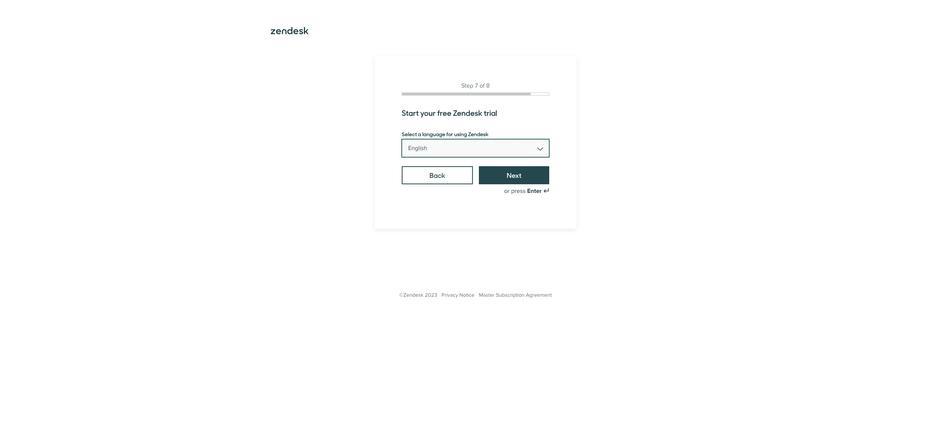 Task type: describe. For each thing, give the bounding box(es) containing it.
master subscription agreement
[[479, 292, 552, 298]]

2023
[[425, 292, 437, 298]]

a
[[418, 130, 421, 138]]

select a language for using zendesk
[[402, 130, 489, 138]]

for
[[446, 130, 453, 138]]

language
[[422, 130, 445, 138]]

free
[[437, 107, 452, 118]]

using
[[454, 130, 467, 138]]

©zendesk 2023 link
[[399, 292, 437, 298]]

start your free zendesk trial
[[402, 107, 497, 118]]

privacy
[[442, 292, 458, 298]]

next
[[507, 170, 522, 180]]

master subscription agreement link
[[479, 292, 552, 298]]

privacy notice
[[442, 292, 475, 298]]

8
[[486, 82, 490, 90]]

©zendesk 2023
[[399, 292, 437, 298]]

next button
[[479, 166, 549, 184]]

1 vertical spatial zendesk
[[468, 130, 489, 138]]

privacy notice link
[[442, 292, 475, 298]]

press
[[511, 187, 526, 195]]

zendesk image
[[271, 27, 309, 34]]



Task type: vqa. For each thing, say whether or not it's contained in the screenshot.
for
yes



Task type: locate. For each thing, give the bounding box(es) containing it.
of
[[480, 82, 485, 90]]

select
[[402, 130, 417, 138]]

©zendesk
[[399, 292, 423, 298]]

or press enter
[[504, 187, 542, 195]]

trial
[[484, 107, 497, 118]]

start
[[402, 107, 419, 118]]

master
[[479, 292, 495, 298]]

your
[[420, 107, 436, 118]]

enter image
[[543, 188, 549, 194]]

or
[[504, 187, 510, 195]]

step
[[461, 82, 473, 90]]

agreement
[[526, 292, 552, 298]]

0 vertical spatial zendesk
[[453, 107, 482, 118]]

7
[[475, 82, 478, 90]]

zendesk up using
[[453, 107, 482, 118]]

zendesk right using
[[468, 130, 489, 138]]

notice
[[459, 292, 475, 298]]

zendesk
[[453, 107, 482, 118], [468, 130, 489, 138]]

back button
[[402, 166, 473, 184]]

back
[[430, 170, 445, 180]]

step 7 of 8
[[461, 82, 490, 90]]

enter
[[527, 187, 542, 195]]

subscription
[[496, 292, 525, 298]]



